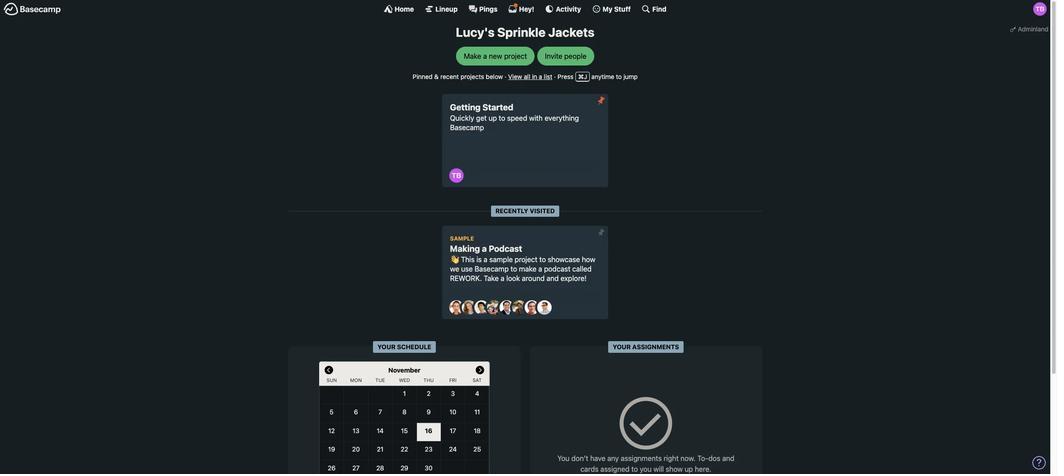 Task type: vqa. For each thing, say whether or not it's contained in the screenshot.
"Fri"
yes



Task type: locate. For each thing, give the bounding box(es) containing it.
to‑dos
[[698, 454, 721, 463]]

1 vertical spatial tyler black image
[[449, 168, 464, 183]]

main element
[[0, 0, 1051, 18]]

podcast
[[544, 265, 571, 273]]

assigned
[[601, 465, 630, 473]]

0 vertical spatial up
[[489, 114, 497, 122]]

up right get
[[489, 114, 497, 122]]

1 horizontal spatial tyler black image
[[1034, 2, 1047, 16]]

make
[[464, 52, 481, 60]]

and down podcast
[[547, 274, 559, 282]]

to left the jump
[[616, 73, 622, 80]]

project
[[504, 52, 527, 60], [515, 256, 538, 264]]

a up around
[[539, 265, 542, 273]]

0 vertical spatial and
[[547, 274, 559, 282]]

use
[[461, 265, 473, 273]]

adminland link
[[1008, 22, 1051, 35]]

up inside you don't have any assignments right now. to‑dos and cards assigned to you will show up here.
[[685, 465, 693, 473]]

cheryl walters image
[[462, 300, 476, 315]]

any
[[608, 454, 619, 463]]

· press
[[554, 73, 574, 80]]

press
[[558, 73, 574, 80]]

show
[[666, 465, 683, 473]]

a left look
[[501, 274, 505, 282]]

jennifer young image
[[487, 300, 502, 315]]

basecamp up take
[[475, 265, 509, 273]]

your
[[378, 343, 396, 351], [613, 343, 631, 351]]

to up podcast
[[540, 256, 546, 264]]

now.
[[681, 454, 696, 463]]

find
[[653, 5, 667, 13]]

stuff
[[614, 5, 631, 13]]

1 vertical spatial basecamp
[[475, 265, 509, 273]]

basecamp inside sample making a podcast 👋 this is a sample project to showcase how we use basecamp to make a podcast called rework. take a look around and explore!
[[475, 265, 509, 273]]

look
[[507, 274, 520, 282]]

to down "started" at the top left of the page
[[499, 114, 505, 122]]

👋
[[450, 256, 459, 264]]

j
[[584, 73, 587, 80]]

is
[[477, 256, 482, 264]]

find button
[[642, 4, 667, 13]]

0 vertical spatial basecamp
[[450, 124, 484, 132]]

quickly
[[450, 114, 474, 122]]

this
[[461, 256, 475, 264]]

getting started quickly get up to speed with everything basecamp
[[450, 102, 579, 132]]

people
[[565, 52, 587, 60]]

to left you
[[632, 465, 638, 473]]

you don't have any assignments right now. to‑dos and cards assigned to you will show up here.
[[558, 454, 735, 473]]

jared davis image
[[475, 300, 489, 315]]

your left schedule
[[378, 343, 396, 351]]

nicole katz image
[[512, 300, 527, 315]]

pings
[[479, 5, 498, 13]]

have
[[590, 454, 606, 463]]

1 vertical spatial project
[[515, 256, 538, 264]]

lucy's sprinkle jackets
[[456, 25, 595, 40]]

assignments
[[621, 454, 662, 463]]

up
[[489, 114, 497, 122], [685, 465, 693, 473]]

0 horizontal spatial ·
[[505, 73, 507, 80]]

basecamp down quickly
[[450, 124, 484, 132]]

all
[[524, 73, 530, 80]]

0 vertical spatial tyler black image
[[1034, 2, 1047, 16]]

to
[[616, 73, 622, 80], [499, 114, 505, 122], [540, 256, 546, 264], [511, 265, 517, 273], [632, 465, 638, 473]]

up down now.
[[685, 465, 693, 473]]

1 your from the left
[[378, 343, 396, 351]]

cards
[[581, 465, 599, 473]]

project up make
[[515, 256, 538, 264]]

0 horizontal spatial and
[[547, 274, 559, 282]]

project inside sample making a podcast 👋 this is a sample project to showcase how we use basecamp to make a podcast called rework. take a look around and explore!
[[515, 256, 538, 264]]

2 your from the left
[[613, 343, 631, 351]]

showcase
[[548, 256, 580, 264]]

lineup link
[[425, 4, 458, 13]]

·
[[505, 73, 507, 80], [554, 73, 556, 80]]

1 vertical spatial and
[[723, 454, 735, 463]]

and right to‑dos
[[723, 454, 735, 463]]

tyler black image
[[1034, 2, 1047, 16], [449, 168, 464, 183]]

1 vertical spatial up
[[685, 465, 693, 473]]

sample
[[490, 256, 513, 264]]

to inside the getting started quickly get up to speed with everything basecamp
[[499, 114, 505, 122]]

a
[[483, 52, 487, 60], [539, 73, 542, 80], [482, 243, 487, 254], [484, 256, 488, 264], [539, 265, 542, 273], [501, 274, 505, 282]]

· left 'view'
[[505, 73, 507, 80]]

jackets
[[548, 25, 595, 40]]

· right list on the top right of the page
[[554, 73, 556, 80]]

0 vertical spatial project
[[504, 52, 527, 60]]

activity
[[556, 5, 581, 13]]

1 horizontal spatial and
[[723, 454, 735, 463]]

josh fiske image
[[500, 300, 514, 315]]

and inside you don't have any assignments right now. to‑dos and cards assigned to you will show up here.
[[723, 454, 735, 463]]

0 horizontal spatial your
[[378, 343, 396, 351]]

1 horizontal spatial ·
[[554, 73, 556, 80]]

here.
[[695, 465, 712, 473]]

basecamp
[[450, 124, 484, 132], [475, 265, 509, 273]]

view all in a list link
[[508, 73, 552, 80]]

to up look
[[511, 265, 517, 273]]

fri
[[449, 377, 457, 383]]

0 horizontal spatial up
[[489, 114, 497, 122]]

⌘
[[578, 73, 584, 80]]

annie bryan image
[[449, 300, 464, 315]]

tyler black image inside main element
[[1034, 2, 1047, 16]]

your for your assignments
[[613, 343, 631, 351]]

lucy's
[[456, 25, 495, 40]]

in
[[532, 73, 537, 80]]

and
[[547, 274, 559, 282], [723, 454, 735, 463]]

None submit
[[594, 94, 608, 108], [594, 226, 608, 240], [594, 94, 608, 108], [594, 226, 608, 240]]

your left the assignments
[[613, 343, 631, 351]]

list
[[544, 73, 552, 80]]

november
[[388, 366, 421, 374]]

below
[[486, 73, 503, 80]]

mon
[[350, 377, 362, 383]]

project right new
[[504, 52, 527, 60]]

1 horizontal spatial up
[[685, 465, 693, 473]]

1 horizontal spatial your
[[613, 343, 631, 351]]

steve marsh image
[[525, 300, 539, 315]]

getting
[[450, 102, 481, 112]]

with
[[529, 114, 543, 122]]

and inside sample making a podcast 👋 this is a sample project to showcase how we use basecamp to make a podcast called rework. take a look around and explore!
[[547, 274, 559, 282]]

basecamp inside the getting started quickly get up to speed with everything basecamp
[[450, 124, 484, 132]]

jump
[[624, 73, 638, 80]]



Task type: describe. For each thing, give the bounding box(es) containing it.
make a new project link
[[456, 47, 535, 65]]

recently visited
[[496, 207, 555, 215]]

anytime
[[592, 73, 614, 80]]

invite people link
[[538, 47, 594, 65]]

how
[[582, 256, 596, 264]]

you
[[558, 454, 570, 463]]

sun
[[327, 377, 337, 383]]

victor cooper image
[[537, 300, 552, 315]]

we
[[450, 265, 459, 273]]

pinned & recent projects below · view all in a list
[[413, 73, 552, 80]]

adminland
[[1018, 25, 1049, 33]]

podcast
[[489, 243, 522, 254]]

recently
[[496, 207, 528, 215]]

thu
[[424, 377, 434, 383]]

sample making a podcast 👋 this is a sample project to showcase how we use basecamp to make a podcast called rework. take a look around and explore!
[[450, 235, 596, 282]]

make a new project
[[464, 52, 527, 60]]

a right "in"
[[539, 73, 542, 80]]

pings button
[[469, 4, 498, 13]]

hey! button
[[508, 3, 534, 13]]

making
[[450, 243, 480, 254]]

will
[[654, 465, 664, 473]]

lineup
[[436, 5, 458, 13]]

to inside you don't have any assignments right now. to‑dos and cards assigned to you will show up here.
[[632, 465, 638, 473]]

visited
[[530, 207, 555, 215]]

called
[[572, 265, 592, 273]]

your schedule
[[378, 343, 432, 351]]

my
[[603, 5, 613, 13]]

wed
[[399, 377, 410, 383]]

activity link
[[545, 4, 581, 13]]

my stuff
[[603, 5, 631, 13]]

right
[[664, 454, 679, 463]]

everything
[[545, 114, 579, 122]]

1 · from the left
[[505, 73, 507, 80]]

switch accounts image
[[4, 2, 61, 16]]

explore!
[[561, 274, 587, 282]]

a right is
[[484, 256, 488, 264]]

new
[[489, 52, 502, 60]]

assignments
[[633, 343, 679, 351]]

recent
[[440, 73, 459, 80]]

your assignments
[[613, 343, 679, 351]]

schedule
[[397, 343, 432, 351]]

home link
[[384, 4, 414, 13]]

⌘ j anytime to jump
[[578, 73, 638, 80]]

sprinkle
[[497, 25, 546, 40]]

projects
[[461, 73, 484, 80]]

2 · from the left
[[554, 73, 556, 80]]

take
[[484, 274, 499, 282]]

view
[[508, 73, 522, 80]]

&
[[434, 73, 439, 80]]

started
[[483, 102, 514, 112]]

0 horizontal spatial tyler black image
[[449, 168, 464, 183]]

up inside the getting started quickly get up to speed with everything basecamp
[[489, 114, 497, 122]]

pinned
[[413, 73, 433, 80]]

make
[[519, 265, 537, 273]]

you
[[640, 465, 652, 473]]

don't
[[572, 454, 588, 463]]

my stuff button
[[592, 4, 631, 13]]

invite people
[[545, 52, 587, 60]]

a left new
[[483, 52, 487, 60]]

your for your schedule
[[378, 343, 396, 351]]

a right making
[[482, 243, 487, 254]]

speed
[[507, 114, 527, 122]]

home
[[395, 5, 414, 13]]

sat
[[473, 377, 482, 383]]

tue
[[376, 377, 385, 383]]

get
[[476, 114, 487, 122]]

hey!
[[519, 5, 534, 13]]

invite
[[545, 52, 563, 60]]

around
[[522, 274, 545, 282]]



